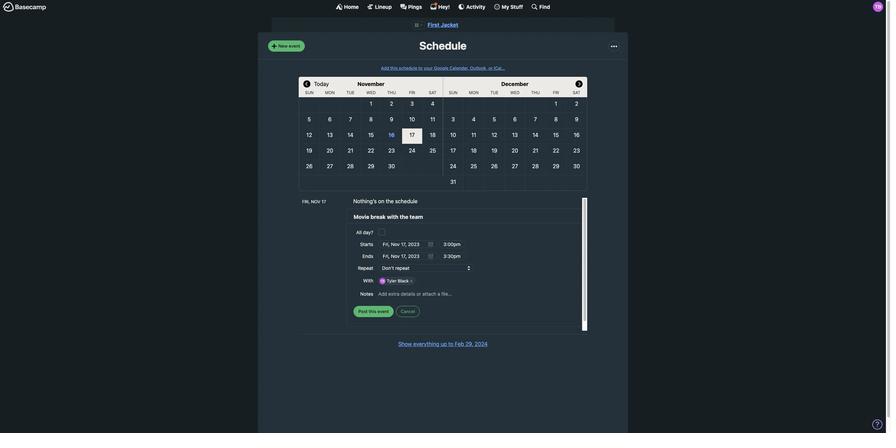 Task type: locate. For each thing, give the bounding box(es) containing it.
find button
[[532, 3, 551, 10]]

starts
[[360, 242, 374, 248]]

sun left today link
[[305, 90, 314, 95]]

With text field
[[416, 277, 576, 286]]

tue for november
[[347, 90, 355, 95]]

0 horizontal spatial to
[[419, 66, 423, 71]]

thu for december
[[532, 90, 540, 95]]

1 sun from the left
[[305, 90, 314, 95]]

pick a time… field for starts
[[439, 241, 466, 249]]

up
[[441, 342, 447, 348]]

with
[[364, 278, 374, 284]]

wed
[[367, 90, 376, 95], [511, 90, 520, 95]]

0 horizontal spatial sat
[[429, 90, 437, 95]]

sun for december
[[449, 90, 458, 95]]

1 vertical spatial this
[[369, 309, 377, 315]]

sun
[[305, 90, 314, 95], [449, 90, 458, 95]]

or
[[489, 66, 493, 71]]

tue for december
[[491, 90, 499, 95]]

1 vertical spatial pick a time… field
[[439, 253, 466, 261]]

1 pick a time… field from the top
[[439, 241, 466, 249]]

today
[[314, 81, 329, 87]]

post this event button
[[354, 307, 394, 318]]

post this event
[[359, 309, 389, 315]]

tyler black ×
[[387, 279, 413, 284]]

0 horizontal spatial wed
[[367, 90, 376, 95]]

cancel button
[[396, 307, 420, 318]]

mon down today
[[325, 90, 335, 95]]

1 horizontal spatial this
[[391, 66, 398, 71]]

sat for november
[[429, 90, 437, 95]]

tyler black image
[[874, 2, 884, 12]]

your
[[424, 66, 433, 71]]

wed down december
[[511, 90, 520, 95]]

0 horizontal spatial mon
[[325, 90, 335, 95]]

× link
[[408, 279, 415, 285]]

sun for november
[[305, 90, 314, 95]]

0 vertical spatial choose date… field
[[379, 241, 438, 249]]

sun down calendar,
[[449, 90, 458, 95]]

lineup link
[[367, 3, 392, 10]]

this inside post this event button
[[369, 309, 377, 315]]

the
[[386, 199, 394, 205]]

Notes text field
[[379, 288, 576, 300]]

this
[[391, 66, 398, 71], [369, 309, 377, 315]]

post
[[359, 309, 368, 315]]

new event link
[[268, 41, 305, 52]]

to inside button
[[449, 342, 454, 348]]

main element
[[0, 0, 887, 13]]

thu
[[388, 90, 396, 95], [532, 90, 540, 95]]

my
[[502, 4, 510, 10]]

event right new
[[289, 43, 300, 49]]

tyler
[[387, 279, 397, 284]]

0 horizontal spatial this
[[369, 309, 377, 315]]

google
[[434, 66, 449, 71]]

2 fri from the left
[[554, 90, 560, 95]]

2 wed from the left
[[511, 90, 520, 95]]

1 horizontal spatial thu
[[532, 90, 540, 95]]

0 horizontal spatial fri
[[409, 90, 416, 95]]

0 vertical spatial event
[[289, 43, 300, 49]]

1 horizontal spatial sat
[[573, 90, 581, 95]]

mon
[[325, 90, 335, 95], [469, 90, 479, 95]]

add this schedule to your google calendar, outlook, or ical…
[[381, 66, 505, 71]]

november
[[358, 81, 385, 87]]

this right 'post'
[[369, 309, 377, 315]]

to right up
[[449, 342, 454, 348]]

1 horizontal spatial sun
[[449, 90, 458, 95]]

lineup
[[375, 4, 392, 10]]

1 mon from the left
[[325, 90, 335, 95]]

pings button
[[400, 3, 422, 10]]

2 tue from the left
[[491, 90, 499, 95]]

2 thu from the left
[[532, 90, 540, 95]]

0 vertical spatial to
[[419, 66, 423, 71]]

2 pick a time… field from the top
[[439, 253, 466, 261]]

outlook,
[[471, 66, 488, 71]]

1 vertical spatial choose date… field
[[379, 253, 438, 261]]

to
[[419, 66, 423, 71], [449, 342, 454, 348]]

event right 'post'
[[378, 309, 389, 315]]

2 sun from the left
[[449, 90, 458, 95]]

Choose date… field
[[379, 241, 438, 249], [379, 253, 438, 261]]

1 thu from the left
[[388, 90, 396, 95]]

Pick a time… field
[[439, 241, 466, 249], [439, 253, 466, 261]]

2 mon from the left
[[469, 90, 479, 95]]

1 wed from the left
[[367, 90, 376, 95]]

activity
[[467, 4, 486, 10]]

mon down outlook,
[[469, 90, 479, 95]]

fri for november
[[409, 90, 416, 95]]

2 choose date… field from the top
[[379, 253, 438, 261]]

nov
[[311, 200, 321, 205]]

fri
[[409, 90, 416, 95], [554, 90, 560, 95]]

sat
[[429, 90, 437, 95], [573, 90, 581, 95]]

1 choose date… field from the top
[[379, 241, 438, 249]]

on
[[379, 199, 385, 205]]

wed down november
[[367, 90, 376, 95]]

0 horizontal spatial thu
[[388, 90, 396, 95]]

tue right today link
[[347, 90, 355, 95]]

0 horizontal spatial event
[[289, 43, 300, 49]]

1 tue from the left
[[347, 90, 355, 95]]

1 horizontal spatial tue
[[491, 90, 499, 95]]

1 horizontal spatial to
[[449, 342, 454, 348]]

1 fri from the left
[[409, 90, 416, 95]]

schedule left your
[[399, 66, 418, 71]]

2 sat from the left
[[573, 90, 581, 95]]

1 vertical spatial schedule
[[396, 199, 418, 205]]

today link
[[314, 77, 329, 91]]

hey! button
[[431, 2, 450, 10]]

1 vertical spatial event
[[378, 309, 389, 315]]

schedule right the
[[396, 199, 418, 205]]

stuff
[[511, 4, 524, 10]]

1 vertical spatial to
[[449, 342, 454, 348]]

1 horizontal spatial fri
[[554, 90, 560, 95]]

fri,
[[302, 200, 310, 205]]

1 horizontal spatial mon
[[469, 90, 479, 95]]

1 horizontal spatial event
[[378, 309, 389, 315]]

fri for december
[[554, 90, 560, 95]]

tue down or
[[491, 90, 499, 95]]

0 vertical spatial this
[[391, 66, 398, 71]]

0 horizontal spatial tue
[[347, 90, 355, 95]]

schedule
[[399, 66, 418, 71], [396, 199, 418, 205]]

sat for december
[[573, 90, 581, 95]]

schedule
[[420, 39, 467, 52]]

event
[[289, 43, 300, 49], [378, 309, 389, 315]]

to left your
[[419, 66, 423, 71]]

1 sat from the left
[[429, 90, 437, 95]]

calendar,
[[450, 66, 469, 71]]

0 horizontal spatial sun
[[305, 90, 314, 95]]

1 horizontal spatial wed
[[511, 90, 520, 95]]

nothing's
[[354, 199, 377, 205]]

tue
[[347, 90, 355, 95], [491, 90, 499, 95]]

this right add at the top left
[[391, 66, 398, 71]]

0 vertical spatial pick a time… field
[[439, 241, 466, 249]]

first jacket
[[428, 22, 459, 28]]



Task type: vqa. For each thing, say whether or not it's contained in the screenshot.
the top Terry Turtle image
no



Task type: describe. For each thing, give the bounding box(es) containing it.
ends
[[363, 254, 374, 260]]

first jacket link
[[428, 22, 459, 28]]

first
[[428, 22, 440, 28]]

show        everything      up to        feb 29, 2024 button
[[399, 341, 488, 349]]

activity link
[[458, 3, 486, 10]]

mon for november
[[325, 90, 335, 95]]

day?
[[363, 230, 374, 236]]

switch accounts image
[[3, 2, 46, 12]]

hey!
[[439, 4, 450, 10]]

show
[[399, 342, 412, 348]]

my stuff
[[502, 4, 524, 10]]

choose date… field for ends
[[379, 253, 438, 261]]

nothing's on the schedule
[[354, 199, 418, 205]]

29,
[[466, 342, 474, 348]]

jacket
[[441, 22, 459, 28]]

all
[[357, 230, 362, 236]]

this for post
[[369, 309, 377, 315]]

home link
[[336, 3, 359, 10]]

thu for november
[[388, 90, 396, 95]]

choose date… field for starts
[[379, 241, 438, 249]]

event inside button
[[378, 309, 389, 315]]

17
[[322, 200, 326, 205]]

fri, nov 17
[[302, 200, 326, 205]]

to for schedule
[[419, 66, 423, 71]]

pick a time… field for ends
[[439, 253, 466, 261]]

my stuff button
[[494, 3, 524, 10]]

add
[[381, 66, 389, 71]]

repeat
[[358, 266, 374, 271]]

everything
[[414, 342, 440, 348]]

black
[[398, 279, 409, 284]]

Type the name of the event… text field
[[354, 213, 576, 222]]

home
[[344, 4, 359, 10]]

add this schedule to your google calendar, outlook, or ical… link
[[381, 66, 505, 71]]

new
[[279, 43, 288, 49]]

december
[[502, 81, 529, 87]]

find
[[540, 4, 551, 10]]

0 vertical spatial schedule
[[399, 66, 418, 71]]

pings
[[409, 4, 422, 10]]

wed for november
[[367, 90, 376, 95]]

mon for december
[[469, 90, 479, 95]]

wed for december
[[511, 90, 520, 95]]

×
[[410, 279, 413, 284]]

this for add
[[391, 66, 398, 71]]

notes
[[361, 291, 374, 297]]

show        everything      up to        feb 29, 2024
[[399, 342, 488, 348]]

new event
[[279, 43, 300, 49]]

to for up
[[449, 342, 454, 348]]

all day?
[[357, 230, 374, 236]]

2024
[[475, 342, 488, 348]]

ical…
[[494, 66, 505, 71]]

feb
[[455, 342, 464, 348]]

cancel
[[401, 309, 415, 315]]



